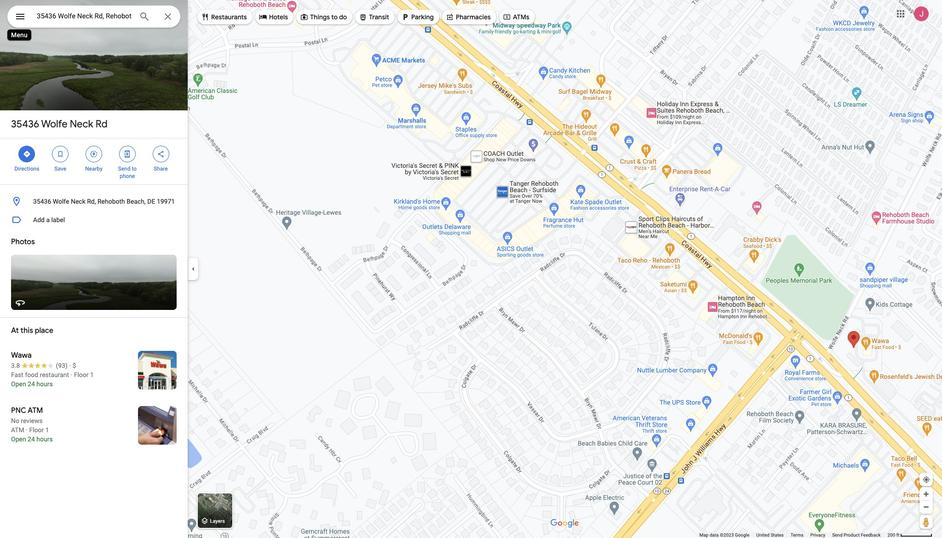 Task type: vqa. For each thing, say whether or not it's contained in the screenshot.


Task type: locate. For each thing, give the bounding box(es) containing it.
1 vertical spatial open
[[11, 436, 26, 443]]

1 vertical spatial send
[[832, 533, 843, 538]]

open
[[11, 380, 26, 388], [11, 436, 26, 443]]

0 horizontal spatial send
[[118, 166, 130, 172]]


[[123, 149, 131, 159]]

neck left rd,
[[71, 198, 85, 205]]

35436 up add in the top of the page
[[33, 198, 51, 205]]

send up phone
[[118, 166, 130, 172]]

1 vertical spatial 24
[[28, 436, 35, 443]]

·
[[69, 362, 71, 369], [71, 371, 72, 379], [26, 427, 28, 434]]

restaurant
[[40, 371, 69, 379]]

1 vertical spatial neck
[[71, 198, 85, 205]]

show your location image
[[922, 476, 931, 484]]

None field
[[37, 11, 132, 22]]

0 vertical spatial to
[[331, 13, 338, 21]]

35436 Wolfe Neck Rd, Rehoboth Beach, DE 19971 field
[[7, 6, 180, 28]]

1 horizontal spatial floor
[[74, 371, 89, 379]]

35436 for 35436 wolfe neck rd
[[11, 118, 39, 131]]

1 vertical spatial hours
[[36, 436, 53, 443]]

united
[[757, 533, 770, 538]]

1 horizontal spatial atm
[[28, 406, 43, 415]]

0 vertical spatial hours
[[36, 380, 53, 388]]

0 vertical spatial neck
[[70, 118, 93, 131]]

1 open from the top
[[11, 380, 26, 388]]

neck left the rd
[[70, 118, 93, 131]]

floor down $
[[74, 371, 89, 379]]

hotels
[[269, 13, 288, 21]]

1 vertical spatial 35436
[[33, 198, 51, 205]]

0 vertical spatial floor
[[74, 371, 89, 379]]

1 vertical spatial floor
[[29, 427, 44, 434]]

wolfe
[[41, 118, 67, 131], [53, 198, 69, 205]]

1
[[90, 371, 94, 379], [45, 427, 49, 434]]

no
[[11, 417, 19, 425]]

· down · $
[[71, 371, 72, 379]]

floor down reviews
[[29, 427, 44, 434]]

0 horizontal spatial 1
[[45, 427, 49, 434]]

 parking
[[401, 12, 434, 22]]

footer
[[700, 532, 888, 538]]

0 vertical spatial wolfe
[[41, 118, 67, 131]]

1 vertical spatial to
[[132, 166, 137, 172]]

neck inside "button"
[[71, 198, 85, 205]]

200 ft
[[888, 533, 900, 538]]

send for send product feedback
[[832, 533, 843, 538]]

price: inexpensive image
[[72, 362, 76, 369]]

1 vertical spatial ·
[[71, 371, 72, 379]]

2 vertical spatial ·
[[26, 427, 28, 434]]

fast food restaurant · floor 1 open 24 hours
[[11, 371, 94, 388]]

atm down no
[[11, 427, 24, 434]]

3.8
[[11, 362, 20, 369]]

2 hours from the top
[[36, 436, 53, 443]]

at
[[11, 326, 19, 335]]

open inside pnc atm no reviews atm · floor 1 open 24 hours
[[11, 436, 26, 443]]

35436 inside "button"
[[33, 198, 51, 205]]

food
[[25, 371, 38, 379]]

1 horizontal spatial send
[[832, 533, 843, 538]]

google
[[735, 533, 750, 538]]

united states button
[[757, 532, 784, 538]]


[[90, 149, 98, 159]]

open down no
[[11, 436, 26, 443]]

floor
[[74, 371, 89, 379], [29, 427, 44, 434]]

reviews
[[21, 417, 43, 425]]

1 horizontal spatial to
[[331, 13, 338, 21]]

24
[[28, 380, 35, 388], [28, 436, 35, 443]]

google account: james peterson  
(james.peterson1902@gmail.com) image
[[914, 6, 929, 21]]

 transit
[[359, 12, 389, 22]]

states
[[771, 533, 784, 538]]

terms
[[791, 533, 804, 538]]

2 24 from the top
[[28, 436, 35, 443]]

0 vertical spatial 24
[[28, 380, 35, 388]]

1 vertical spatial 1
[[45, 427, 49, 434]]

rehoboth
[[98, 198, 125, 205]]

1 24 from the top
[[28, 380, 35, 388]]

send
[[118, 166, 130, 172], [832, 533, 843, 538]]

atm
[[28, 406, 43, 415], [11, 427, 24, 434]]


[[300, 12, 308, 22]]

0 horizontal spatial floor
[[29, 427, 44, 434]]

wolfe up  at the left top of the page
[[41, 118, 67, 131]]

footer containing map data ©2023 google
[[700, 532, 888, 538]]

to left do
[[331, 13, 338, 21]]

hours inside fast food restaurant · floor 1 open 24 hours
[[36, 380, 53, 388]]

0 vertical spatial send
[[118, 166, 130, 172]]

this
[[21, 326, 33, 335]]

wolfe up label
[[53, 198, 69, 205]]

19971
[[157, 198, 175, 205]]


[[503, 12, 511, 22]]

hours down restaurant
[[36, 380, 53, 388]]

neck
[[70, 118, 93, 131], [71, 198, 85, 205]]

to up phone
[[132, 166, 137, 172]]

rd
[[96, 118, 108, 131]]

2 open from the top
[[11, 436, 26, 443]]

1 hours from the top
[[36, 380, 53, 388]]

wolfe inside "button"
[[53, 198, 69, 205]]

1 vertical spatial wolfe
[[53, 198, 69, 205]]

pharmacies
[[456, 13, 491, 21]]

share
[[154, 166, 168, 172]]

hours
[[36, 380, 53, 388], [36, 436, 53, 443]]

to
[[331, 13, 338, 21], [132, 166, 137, 172]]

add
[[33, 216, 45, 224]]

1 horizontal spatial 1
[[90, 371, 94, 379]]

at this place
[[11, 326, 53, 335]]

hours down reviews
[[36, 436, 53, 443]]


[[446, 12, 454, 22]]

0 vertical spatial 1
[[90, 371, 94, 379]]

pnc atm no reviews atm · floor 1 open 24 hours
[[11, 406, 53, 443]]

0 vertical spatial open
[[11, 380, 26, 388]]

privacy button
[[811, 532, 825, 538]]

0 vertical spatial 35436
[[11, 118, 39, 131]]

· left $
[[69, 362, 71, 369]]

35436 up 
[[11, 118, 39, 131]]

label
[[51, 216, 65, 224]]

data
[[710, 533, 719, 538]]

show street view coverage image
[[920, 515, 933, 529]]

35436 wolfe neck rd, rehoboth beach, de 19971 button
[[0, 192, 188, 211]]

 pharmacies
[[446, 12, 491, 22]]

$
[[72, 362, 76, 369]]

 restaurants
[[201, 12, 247, 22]]

24 down reviews
[[28, 436, 35, 443]]

 things to do
[[300, 12, 347, 22]]

· inside pnc atm no reviews atm · floor 1 open 24 hours
[[26, 427, 28, 434]]

· down reviews
[[26, 427, 28, 434]]

(93)
[[56, 362, 68, 369]]

0 horizontal spatial to
[[132, 166, 137, 172]]

send inside send to phone
[[118, 166, 130, 172]]

floor inside fast food restaurant · floor 1 open 24 hours
[[74, 371, 89, 379]]

send left product
[[832, 533, 843, 538]]

©2023
[[720, 533, 734, 538]]

send product feedback
[[832, 533, 881, 538]]


[[15, 10, 26, 23]]

a
[[46, 216, 50, 224]]

zoom in image
[[923, 491, 930, 498]]

 button
[[7, 6, 33, 29]]

0 vertical spatial atm
[[28, 406, 43, 415]]

send inside button
[[832, 533, 843, 538]]

24 down food
[[28, 380, 35, 388]]

· inside fast food restaurant · floor 1 open 24 hours
[[71, 371, 72, 379]]

0 vertical spatial ·
[[69, 362, 71, 369]]

35436
[[11, 118, 39, 131], [33, 198, 51, 205]]

atm up reviews
[[28, 406, 43, 415]]

open down fast
[[11, 380, 26, 388]]

1 vertical spatial atm
[[11, 427, 24, 434]]



Task type: describe. For each thing, give the bounding box(es) containing it.
privacy
[[811, 533, 825, 538]]

wolfe for rd
[[41, 118, 67, 131]]

to inside send to phone
[[132, 166, 137, 172]]

things
[[310, 13, 330, 21]]

map data ©2023 google
[[700, 533, 750, 538]]

 search field
[[7, 6, 180, 29]]

wawa
[[11, 351, 32, 360]]

24 inside pnc atm no reviews atm · floor 1 open 24 hours
[[28, 436, 35, 443]]

200 ft button
[[888, 533, 933, 538]]

actions for 35436 wolfe neck rd region
[[0, 138, 188, 184]]

send for send to phone
[[118, 166, 130, 172]]

map
[[700, 533, 709, 538]]

floor inside pnc atm no reviews atm · floor 1 open 24 hours
[[29, 427, 44, 434]]

0 horizontal spatial atm
[[11, 427, 24, 434]]

send to phone
[[118, 166, 137, 179]]

photos
[[11, 237, 35, 247]]

1 inside fast food restaurant · floor 1 open 24 hours
[[90, 371, 94, 379]]

zoom out image
[[923, 504, 930, 511]]

place
[[35, 326, 53, 335]]

add a label button
[[0, 211, 188, 229]]


[[359, 12, 367, 22]]


[[259, 12, 267, 22]]

rd,
[[87, 198, 96, 205]]

add a label
[[33, 216, 65, 224]]

phone
[[120, 173, 135, 179]]

1 inside pnc atm no reviews atm · floor 1 open 24 hours
[[45, 427, 49, 434]]

atms
[[513, 13, 530, 21]]

collapse side panel image
[[188, 264, 198, 274]]

do
[[339, 13, 347, 21]]

200
[[888, 533, 895, 538]]

 atms
[[503, 12, 530, 22]]

ft
[[897, 533, 900, 538]]


[[56, 149, 64, 159]]

beach,
[[127, 198, 146, 205]]

35436 wolfe neck rd, rehoboth beach, de 19971
[[33, 198, 175, 205]]

de
[[147, 198, 155, 205]]

transit
[[369, 13, 389, 21]]

footer inside google maps element
[[700, 532, 888, 538]]

· $
[[69, 362, 76, 369]]

35436 wolfe neck rd
[[11, 118, 108, 131]]

24 inside fast food restaurant · floor 1 open 24 hours
[[28, 380, 35, 388]]

directions
[[14, 166, 39, 172]]

google maps element
[[0, 0, 942, 538]]

to inside  things to do
[[331, 13, 338, 21]]

open inside fast food restaurant · floor 1 open 24 hours
[[11, 380, 26, 388]]

terms button
[[791, 532, 804, 538]]

35436 wolfe neck rd main content
[[0, 0, 188, 538]]

fast
[[11, 371, 23, 379]]

united states
[[757, 533, 784, 538]]


[[157, 149, 165, 159]]

send product feedback button
[[832, 532, 881, 538]]

pnc
[[11, 406, 26, 415]]

 hotels
[[259, 12, 288, 22]]

neck for rd,
[[71, 198, 85, 205]]

product
[[844, 533, 860, 538]]

layers
[[210, 519, 225, 525]]

wolfe for rd,
[[53, 198, 69, 205]]

restaurants
[[211, 13, 247, 21]]

feedback
[[861, 533, 881, 538]]

parking
[[411, 13, 434, 21]]

neck for rd
[[70, 118, 93, 131]]


[[23, 149, 31, 159]]

none field inside '35436 wolfe neck rd, rehoboth beach, de 19971' field
[[37, 11, 132, 22]]

hours inside pnc atm no reviews atm · floor 1 open 24 hours
[[36, 436, 53, 443]]

save
[[54, 166, 66, 172]]


[[201, 12, 209, 22]]

3.8 stars 93 reviews image
[[11, 361, 68, 370]]


[[401, 12, 410, 22]]

nearby
[[85, 166, 103, 172]]

35436 for 35436 wolfe neck rd, rehoboth beach, de 19971
[[33, 198, 51, 205]]



